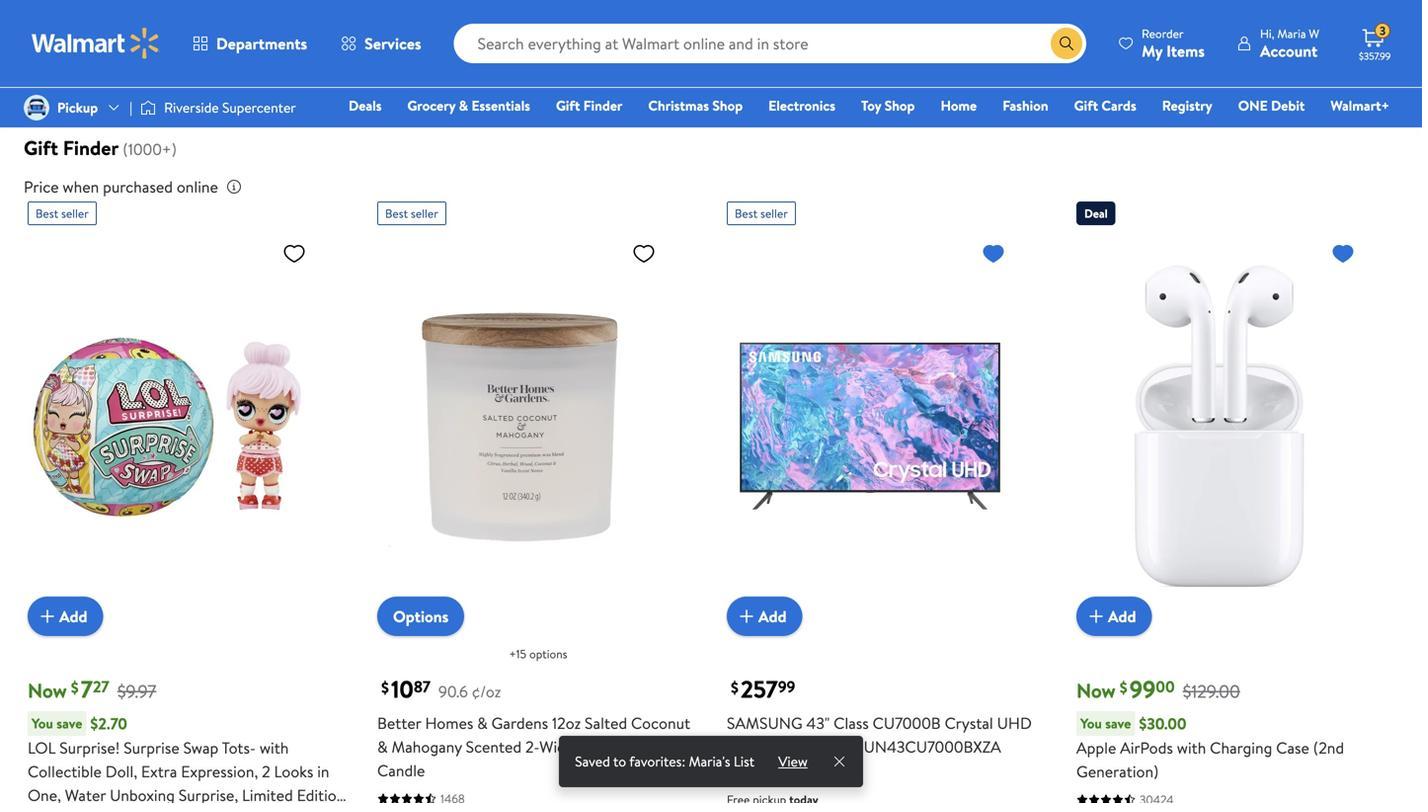 Task type: vqa. For each thing, say whether or not it's contained in the screenshot.
Television
yes



Task type: describe. For each thing, give the bounding box(es) containing it.
one
[[1239, 96, 1268, 115]]

now for 99
[[1077, 677, 1116, 705]]

group containing pet gifts
[[71, 0, 1352, 46]]

wick
[[540, 736, 573, 758]]

3
[[1380, 22, 1387, 39]]

deals link
[[340, 95, 391, 116]]

filters
[[80, 77, 115, 96]]

pet
[[140, 13, 161, 32]]

best for 10
[[385, 205, 408, 222]]

scented
[[466, 736, 522, 758]]

pet gifts list item
[[121, 0, 211, 46]]

grocery & essentials link
[[399, 95, 539, 116]]

samsung 43" class cu7000b crystal uhd 4k smart television un43cu7000bxza
[[727, 712, 1032, 758]]

fashion
[[1003, 96, 1049, 115]]

items
[[1167, 40, 1205, 62]]

legal information image
[[226, 179, 242, 195]]

beauty & self-care button
[[540, 3, 681, 42]]

$ 10 87 90.6 ¢/oz better homes & gardens 12oz salted coconut & mahogany scented 2-wick frosted jar candle
[[377, 673, 691, 782]]

gifts for home gifts
[[753, 13, 779, 32]]

riverside
[[164, 98, 219, 117]]

best for $
[[36, 205, 58, 222]]

gift for gift finder
[[556, 96, 580, 115]]

$ inside "now $ 7 27 $9.97"
[[71, 677, 79, 698]]

3 best seller from the left
[[735, 205, 788, 222]]

with inside you save $30.00 apple airpods with charging case (2nd generation)
[[1177, 737, 1207, 759]]

registry link
[[1154, 95, 1222, 116]]

movies
[[870, 13, 912, 32]]

w
[[1310, 25, 1320, 42]]

$ 257 99
[[731, 673, 796, 706]]

personalized gifts
[[1178, 13, 1283, 32]]

television
[[794, 736, 860, 758]]

 image for pickup
[[24, 95, 49, 121]]

charging
[[1211, 737, 1273, 759]]

+15 options
[[509, 646, 568, 663]]

homes
[[425, 712, 474, 734]]

books,
[[827, 13, 867, 32]]

gift for gift finder (1000+)
[[24, 134, 58, 162]]

view
[[779, 752, 808, 771]]

surprise!
[[60, 737, 120, 759]]

$357.99
[[1360, 49, 1392, 63]]

samsung
[[727, 712, 803, 734]]

close image
[[832, 754, 848, 770]]

with inside the you save $2.70 lol surprise! surprise swap tots- with collectible doll, extra expression, 2 looks in one, water unboxing surprise, limited editi
[[260, 737, 289, 759]]

books, movies & music list item
[[807, 0, 982, 46]]

Search search field
[[454, 24, 1087, 63]]

riverside supercenter
[[164, 98, 296, 117]]

+15
[[509, 646, 527, 663]]

deals
[[349, 96, 382, 115]]

& up scented at left
[[477, 712, 488, 734]]

87
[[414, 676, 431, 698]]

personalized gifts button
[[1162, 3, 1298, 42]]

add for $9.97
[[59, 606, 88, 627]]

debit
[[1272, 96, 1306, 115]]

shop for toy shop
[[885, 96, 915, 115]]

white elephant gifts
[[1009, 13, 1130, 32]]

generation)
[[1077, 761, 1159, 783]]

gift for gift cards
[[1075, 96, 1099, 115]]

$9.97
[[117, 679, 156, 704]]

books, movies & music button
[[811, 3, 978, 42]]

home
[[391, 13, 425, 32]]

add to favorites list, better homes & gardens 12oz salted coconut & mahogany scented 2-wick frosted jar candle image
[[632, 241, 656, 266]]

electronics
[[769, 96, 836, 115]]

add button for $129.00
[[1077, 597, 1153, 636]]

seller for 7
[[61, 205, 89, 222]]

home for home gifts
[[713, 13, 749, 32]]

grocery
[[408, 96, 456, 115]]

best seller for 87
[[385, 205, 439, 222]]

one debit
[[1239, 96, 1306, 115]]

0 horizontal spatial |
[[130, 98, 132, 117]]

gift cards link
[[1066, 95, 1146, 116]]

$30.00
[[1140, 713, 1187, 735]]

home link
[[932, 95, 986, 116]]

tools
[[345, 13, 376, 32]]

tools & home improvement
[[345, 13, 509, 32]]

sort
[[1189, 76, 1219, 98]]

supercenter
[[222, 98, 296, 117]]

lol surprise! surprise swap tots- with collectible doll, extra expression, 2 looks in one, water unboxing surprise, limited edition doll, great gift for girls age 3+ image
[[28, 233, 314, 621]]

00
[[1156, 676, 1175, 698]]

$2.70
[[90, 713, 127, 735]]

apple
[[1077, 737, 1117, 759]]

collectible
[[28, 761, 102, 783]]

water
[[65, 785, 106, 803]]

2
[[262, 761, 270, 783]]

swap
[[183, 737, 219, 759]]

grocery & essentials
[[408, 96, 531, 115]]

& right grocery
[[459, 96, 468, 115]]

essentials
[[472, 96, 531, 115]]

you for apple
[[1081, 714, 1103, 733]]

$ inside $ 10 87 90.6 ¢/oz better homes & gardens 12oz salted coconut & mahogany scented 2-wick frosted jar candle
[[381, 677, 389, 698]]

frosted
[[577, 736, 629, 758]]

add for $129.00
[[1109, 606, 1137, 627]]

uhd
[[998, 712, 1032, 734]]

gardens
[[492, 712, 549, 734]]

when
[[63, 176, 99, 198]]

(2nd
[[1314, 737, 1345, 759]]

3 best from the left
[[735, 205, 758, 222]]

class
[[834, 712, 869, 734]]

all
[[61, 77, 77, 96]]

cu7000b
[[873, 712, 941, 734]]

better homes & gardens 12oz salted coconut & mahogany scented 2-wick frosted jar candle image
[[377, 233, 664, 621]]

& inside list item
[[601, 13, 610, 32]]

7
[[81, 673, 93, 706]]

now $ 99 00 $129.00
[[1077, 673, 1241, 706]]

un43cu7000bxza
[[864, 736, 1002, 758]]

 image for riverside supercenter
[[140, 98, 156, 118]]

hi, maria w account
[[1261, 25, 1320, 62]]

deal
[[1085, 205, 1108, 222]]

gifts for pet gifts
[[164, 13, 191, 32]]

gifts for personalized gifts
[[1256, 13, 1283, 32]]

add to cart image
[[36, 605, 59, 628]]



Task type: locate. For each thing, give the bounding box(es) containing it.
favorites:
[[630, 752, 686, 771]]

1 horizontal spatial home
[[941, 96, 977, 115]]

|
[[1247, 76, 1250, 98], [130, 98, 132, 117]]

2 save from the left
[[1106, 714, 1132, 733]]

 image left all
[[24, 95, 49, 121]]

add for 257
[[759, 606, 787, 627]]

walmart+
[[1331, 96, 1390, 115]]

view button
[[771, 736, 816, 787]]

white elephant gifts button
[[994, 3, 1146, 42]]

1 horizontal spatial save
[[1106, 714, 1132, 733]]

best
[[36, 205, 58, 222], [385, 205, 408, 222], [735, 205, 758, 222]]

3 seller from the left
[[761, 205, 788, 222]]

home gifts
[[713, 13, 779, 32]]

options link
[[377, 597, 465, 636]]

gift finder link
[[547, 95, 632, 116]]

2 best from the left
[[385, 205, 408, 222]]

price
[[24, 176, 59, 198]]

1 horizontal spatial add button
[[727, 597, 803, 636]]

2 horizontal spatial seller
[[761, 205, 788, 222]]

beauty & self-care
[[556, 13, 665, 32]]

1 horizontal spatial with
[[1177, 737, 1207, 759]]

shop
[[713, 96, 743, 115], [885, 96, 915, 115]]

1 shop from the left
[[713, 96, 743, 115]]

elephant
[[1048, 13, 1100, 32]]

0 horizontal spatial  image
[[24, 95, 49, 121]]

& down better
[[377, 736, 388, 758]]

to
[[614, 752, 627, 771]]

finder for gift finder (1000+)
[[63, 134, 119, 162]]

tools & home improvement list item
[[325, 0, 528, 46]]

list
[[734, 752, 755, 771]]

4 $ from the left
[[1120, 677, 1128, 698]]

gifts
[[164, 13, 191, 32], [753, 13, 779, 32], [1103, 13, 1130, 32], [1256, 13, 1283, 32]]

add up now $ 99 00 $129.00
[[1109, 606, 1137, 627]]

finder left christmas
[[584, 96, 623, 115]]

departments button
[[176, 20, 324, 67]]

1 horizontal spatial gift
[[556, 96, 580, 115]]

remove from favorites list, samsung 43" class cu7000b crystal uhd 4k smart television un43cu7000bxza image
[[982, 241, 1006, 266]]

music
[[928, 13, 962, 32]]

surprise,
[[179, 785, 238, 803]]

0 horizontal spatial 99
[[778, 676, 796, 698]]

with up 2
[[260, 737, 289, 759]]

gifts inside button
[[1256, 13, 1283, 32]]

add to cart image
[[735, 605, 759, 628], [1085, 605, 1109, 628]]

smart
[[750, 736, 791, 758]]

2 add to cart image from the left
[[1085, 605, 1109, 628]]

add to cart image for $129.00
[[1085, 605, 1109, 628]]

you up 'apple' at the bottom
[[1081, 714, 1103, 733]]

add up 7
[[59, 606, 88, 627]]

you save $2.70 lol surprise! surprise swap tots- with collectible doll, extra expression, 2 looks in one, water unboxing surprise, limited editi
[[28, 713, 345, 803]]

remove from favorites list, apple airpods with charging case (2nd generation) image
[[1332, 241, 1356, 266]]

2 gifts from the left
[[753, 13, 779, 32]]

4 gifts from the left
[[1256, 13, 1283, 32]]

0 horizontal spatial you
[[32, 714, 53, 733]]

1 horizontal spatial  image
[[140, 98, 156, 118]]

3 gifts from the left
[[1103, 13, 1130, 32]]

0 horizontal spatial seller
[[61, 205, 89, 222]]

save inside you save $30.00 apple airpods with charging case (2nd generation)
[[1106, 714, 1132, 733]]

services
[[365, 33, 422, 54]]

gift finder (1000+)
[[24, 134, 177, 162]]

candle
[[377, 760, 425, 782]]

save
[[57, 714, 82, 733], [1106, 714, 1132, 733]]

coconut
[[631, 712, 691, 734]]

2 add from the left
[[759, 606, 787, 627]]

& left music
[[915, 13, 924, 32]]

2 best seller from the left
[[385, 205, 439, 222]]

| inside sort and filter section element
[[1247, 76, 1250, 98]]

2 shop from the left
[[885, 96, 915, 115]]

99 for 257
[[778, 676, 796, 698]]

0 horizontal spatial gift
[[24, 134, 58, 162]]

0 horizontal spatial save
[[57, 714, 82, 733]]

2 add button from the left
[[727, 597, 803, 636]]

finder up when
[[63, 134, 119, 162]]

$ left 257
[[731, 677, 739, 698]]

extra
[[141, 761, 177, 783]]

with down $30.00
[[1177, 737, 1207, 759]]

christmas
[[648, 96, 709, 115]]

$ left 10
[[381, 677, 389, 698]]

 image
[[24, 95, 49, 121], [140, 98, 156, 118]]

10
[[391, 673, 414, 706]]

shop right toy
[[885, 96, 915, 115]]

| up the (1000+)
[[130, 98, 132, 117]]

home inside button
[[713, 13, 749, 32]]

0 horizontal spatial add to cart image
[[735, 605, 759, 628]]

1 add to cart image from the left
[[735, 605, 759, 628]]

airpods
[[1121, 737, 1174, 759]]

reorder
[[1142, 25, 1184, 42]]

all filters button
[[24, 71, 137, 103]]

1 horizontal spatial seller
[[411, 205, 439, 222]]

2 horizontal spatial best seller
[[735, 205, 788, 222]]

1 horizontal spatial |
[[1247, 76, 1250, 98]]

99 for $
[[1130, 673, 1156, 706]]

3 $ from the left
[[731, 677, 739, 698]]

$ left 00
[[1120, 677, 1128, 698]]

| right by
[[1247, 76, 1250, 98]]

2 horizontal spatial add button
[[1077, 597, 1153, 636]]

pickup
[[57, 98, 98, 117]]

1 best from the left
[[36, 205, 58, 222]]

1 with from the left
[[260, 737, 289, 759]]

 image up the (1000+)
[[140, 98, 156, 118]]

1 add button from the left
[[28, 597, 103, 636]]

gift up price
[[24, 134, 58, 162]]

add to cart image up 257
[[735, 605, 759, 628]]

0 horizontal spatial add button
[[28, 597, 103, 636]]

gift
[[556, 96, 580, 115], [1075, 96, 1099, 115], [24, 134, 58, 162]]

one debit link
[[1230, 95, 1314, 116]]

options
[[393, 606, 449, 628]]

improvement
[[429, 13, 509, 32]]

2 $ from the left
[[381, 677, 389, 698]]

walmart image
[[32, 28, 160, 59]]

apple airpods with charging case (2nd generation) image
[[1077, 233, 1364, 621]]

99 inside $ 257 99
[[778, 676, 796, 698]]

gift inside 'link'
[[556, 96, 580, 115]]

toy shop link
[[853, 95, 924, 116]]

gifts inside button
[[1103, 13, 1130, 32]]

99 up samsung
[[778, 676, 796, 698]]

0 horizontal spatial finder
[[63, 134, 119, 162]]

0 horizontal spatial home
[[713, 13, 749, 32]]

crystal
[[945, 712, 994, 734]]

beauty & self-care list item
[[536, 0, 685, 46]]

0 horizontal spatial now
[[28, 677, 67, 705]]

add to cart image up now $ 99 00 $129.00
[[1085, 605, 1109, 628]]

add button for $9.97
[[28, 597, 103, 636]]

save for airpods
[[1106, 714, 1132, 733]]

self-
[[613, 13, 639, 32]]

finder for gift finder
[[584, 96, 623, 115]]

add button up 7
[[28, 597, 103, 636]]

you for lol
[[32, 714, 53, 733]]

better
[[377, 712, 422, 734]]

surprise
[[124, 737, 180, 759]]

1 add from the left
[[59, 606, 88, 627]]

all filters
[[61, 77, 115, 96]]

registry
[[1163, 96, 1213, 115]]

1 horizontal spatial best seller
[[385, 205, 439, 222]]

now
[[28, 677, 67, 705], [1077, 677, 1116, 705]]

home for home
[[941, 96, 977, 115]]

seller for 87
[[411, 205, 439, 222]]

you inside you save $30.00 apple airpods with charging case (2nd generation)
[[1081, 714, 1103, 733]]

0 horizontal spatial best seller
[[36, 205, 89, 222]]

1 horizontal spatial add to cart image
[[1085, 605, 1109, 628]]

1266
[[790, 767, 814, 784]]

shop right christmas
[[713, 96, 743, 115]]

jar
[[632, 736, 653, 758]]

group
[[71, 0, 1352, 46]]

Walmart Site-Wide search field
[[454, 24, 1087, 63]]

finder inside 'link'
[[584, 96, 623, 115]]

0 vertical spatial finder
[[584, 96, 623, 115]]

2 horizontal spatial best
[[735, 205, 758, 222]]

account
[[1261, 40, 1318, 62]]

add to favorites list, lol surprise! surprise swap tots- with collectible doll, extra expression, 2 looks in one, water unboxing surprise, limited edition doll, great gift for girls age 3+ image
[[283, 241, 306, 266]]

0 horizontal spatial add
[[59, 606, 88, 627]]

best seller
[[36, 205, 89, 222], [385, 205, 439, 222], [735, 205, 788, 222]]

finder
[[584, 96, 623, 115], [63, 134, 119, 162]]

add button
[[28, 597, 103, 636], [727, 597, 803, 636], [1077, 597, 1153, 636]]

1 horizontal spatial shop
[[885, 96, 915, 115]]

257
[[741, 673, 778, 706]]

price when purchased online
[[24, 176, 218, 198]]

90.6
[[439, 681, 468, 703]]

0 horizontal spatial with
[[260, 737, 289, 759]]

2 horizontal spatial gift
[[1075, 96, 1099, 115]]

gift left cards
[[1075, 96, 1099, 115]]

2 horizontal spatial add
[[1109, 606, 1137, 627]]

lol
[[28, 737, 56, 759]]

$ inside $ 257 99
[[731, 677, 739, 698]]

& inside list item
[[379, 13, 388, 32]]

1 vertical spatial home
[[941, 96, 977, 115]]

1 horizontal spatial you
[[1081, 714, 1103, 733]]

1 horizontal spatial add
[[759, 606, 787, 627]]

0 vertical spatial home
[[713, 13, 749, 32]]

add up $ 257 99
[[759, 606, 787, 627]]

gift right essentials on the left top of the page
[[556, 96, 580, 115]]

$ left 7
[[71, 677, 79, 698]]

services button
[[324, 20, 438, 67]]

expression,
[[181, 761, 258, 783]]

options
[[530, 646, 568, 663]]

samsung 43" class cu7000b crystal uhd 4k smart television un43cu7000bxza image
[[727, 233, 1014, 621]]

sort by |
[[1189, 76, 1250, 98]]

1 horizontal spatial now
[[1077, 677, 1116, 705]]

you save $30.00 apple airpods with charging case (2nd generation)
[[1077, 713, 1345, 783]]

2 seller from the left
[[411, 205, 439, 222]]

3 add from the left
[[1109, 606, 1137, 627]]

list item
[[218, 0, 317, 46]]

0 horizontal spatial best
[[36, 205, 58, 222]]

1 seller from the left
[[61, 205, 89, 222]]

white elephant gifts list item
[[990, 0, 1150, 46]]

2-
[[526, 736, 540, 758]]

3 add button from the left
[[1077, 597, 1153, 636]]

2 with from the left
[[1177, 737, 1207, 759]]

personalized gifts list item
[[1158, 0, 1302, 46]]

best seller for 7
[[36, 205, 89, 222]]

search icon image
[[1059, 36, 1075, 51]]

with
[[260, 737, 289, 759], [1177, 737, 1207, 759]]

save inside the you save $2.70 lol surprise! surprise swap tots- with collectible doll, extra expression, 2 looks in one, water unboxing surprise, limited editi
[[57, 714, 82, 733]]

cards
[[1102, 96, 1137, 115]]

& left "self-"
[[601, 13, 610, 32]]

shop for christmas shop
[[713, 96, 743, 115]]

purchased
[[103, 176, 173, 198]]

0 horizontal spatial shop
[[713, 96, 743, 115]]

1 vertical spatial finder
[[63, 134, 119, 162]]

& up services
[[379, 13, 388, 32]]

12oz
[[552, 712, 581, 734]]

you inside the you save $2.70 lol surprise! surprise swap tots- with collectible doll, extra expression, 2 looks in one, water unboxing surprise, limited editi
[[32, 714, 53, 733]]

99 up $30.00
[[1130, 673, 1156, 706]]

maria's
[[689, 752, 731, 771]]

pet gifts
[[140, 13, 191, 32]]

toy shop
[[862, 96, 915, 115]]

walmart+ link
[[1322, 95, 1399, 116]]

add button for 257
[[727, 597, 803, 636]]

$ inside now $ 99 00 $129.00
[[1120, 677, 1128, 698]]

maria
[[1278, 25, 1307, 42]]

tools & home improvement button
[[329, 3, 525, 42]]

1 gifts from the left
[[164, 13, 191, 32]]

add to cart image for 257
[[735, 605, 759, 628]]

now inside "now $ 7 27 $9.97"
[[28, 677, 67, 705]]

looks
[[274, 761, 314, 783]]

1 best seller from the left
[[36, 205, 89, 222]]

now left 7
[[28, 677, 67, 705]]

1 horizontal spatial best
[[385, 205, 408, 222]]

save up surprise!
[[57, 714, 82, 733]]

1 save from the left
[[57, 714, 82, 733]]

sort and filter section element
[[0, 55, 1423, 119]]

2 you from the left
[[1081, 714, 1103, 733]]

add button up $ 257 99
[[727, 597, 803, 636]]

home gifts list item
[[693, 0, 799, 46]]

now up 'apple' at the bottom
[[1077, 677, 1116, 705]]

1 horizontal spatial finder
[[584, 96, 623, 115]]

save for surprise!
[[57, 714, 82, 733]]

2 now from the left
[[1077, 677, 1116, 705]]

now $ 7 27 $9.97
[[28, 673, 156, 706]]

save up 'apple' at the bottom
[[1106, 714, 1132, 733]]

1 now from the left
[[28, 677, 67, 705]]

27
[[93, 676, 109, 698]]

saved
[[575, 752, 610, 771]]

1 you from the left
[[32, 714, 53, 733]]

1 $ from the left
[[71, 677, 79, 698]]

add button up now $ 99 00 $129.00
[[1077, 597, 1153, 636]]

reorder my items
[[1142, 25, 1205, 62]]

now inside now $ 99 00 $129.00
[[1077, 677, 1116, 705]]

& inside list item
[[915, 13, 924, 32]]

1 horizontal spatial 99
[[1130, 673, 1156, 706]]

you up the lol
[[32, 714, 53, 733]]

gift cards
[[1075, 96, 1137, 115]]

now for 7
[[28, 677, 67, 705]]



